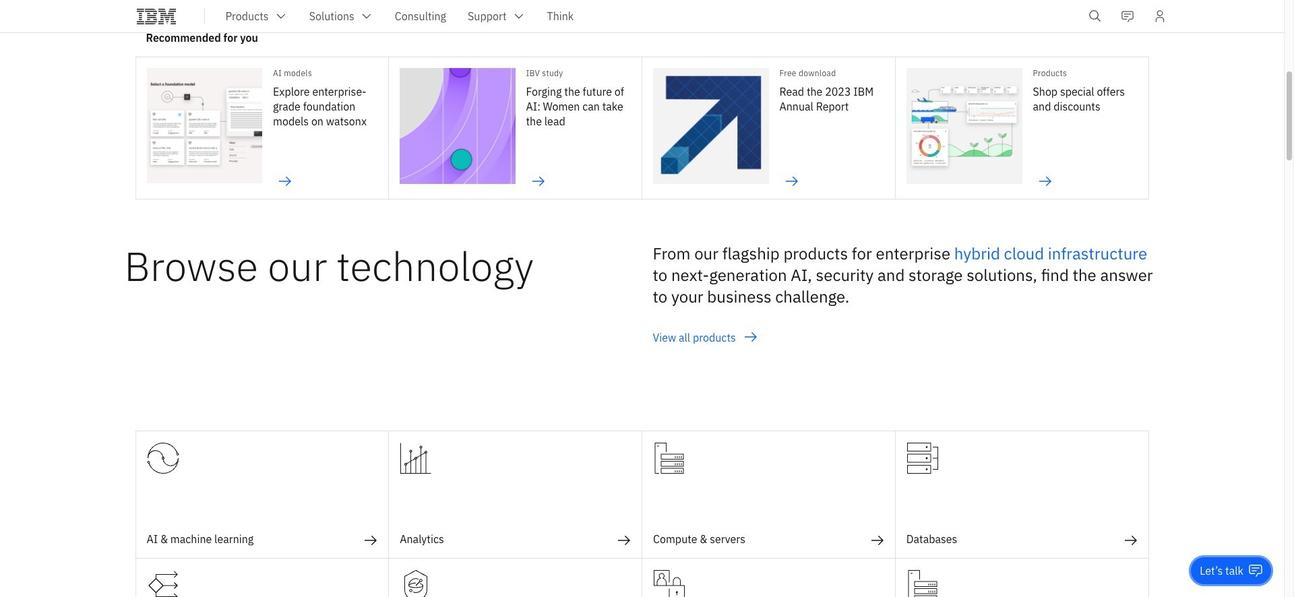 Task type: describe. For each thing, give the bounding box(es) containing it.
let's talk element
[[1200, 564, 1244, 578]]



